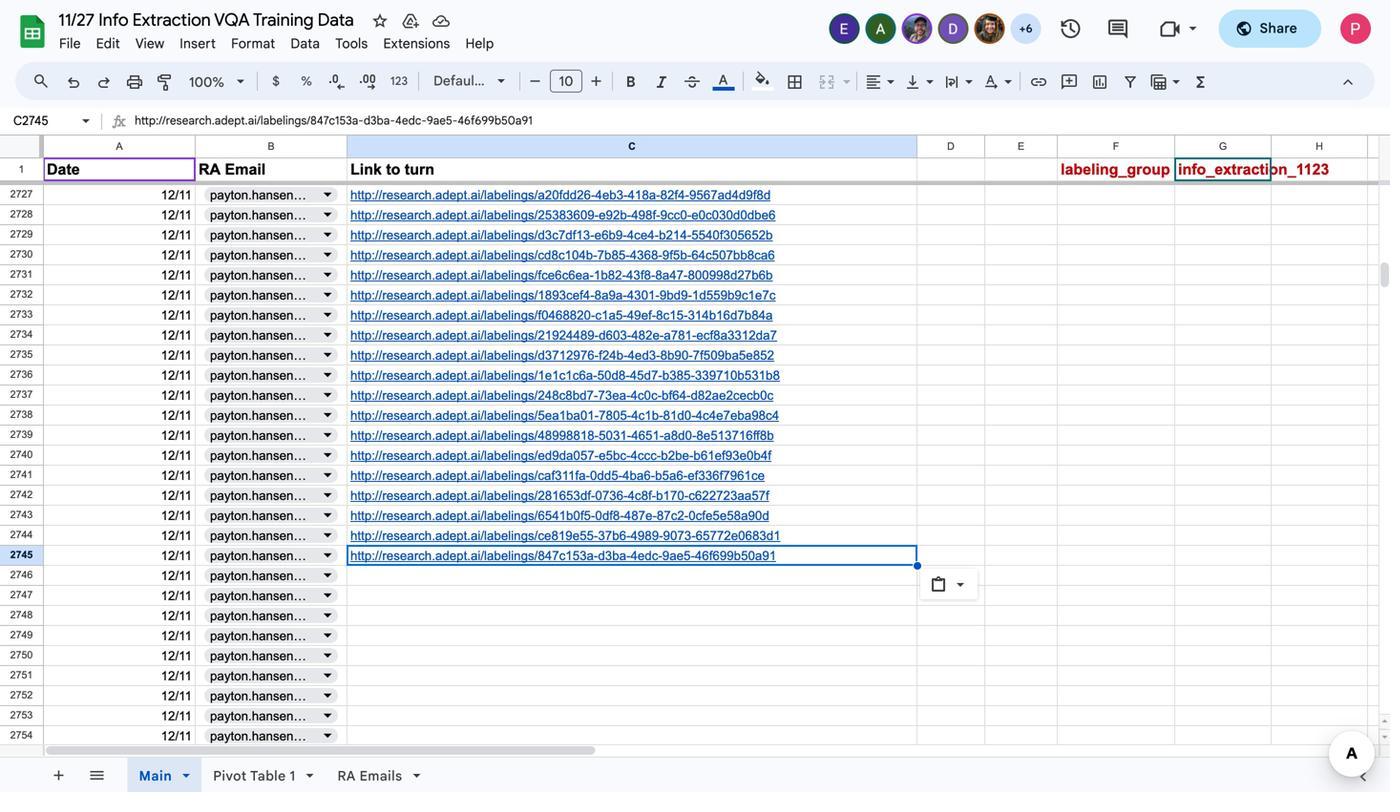 Task type: locate. For each thing, give the bounding box(es) containing it.
0 vertical spatial all
[[216, 156, 230, 172]]

availability for 88
[[1089, 161, 1156, 177]]

entire right an
[[806, 291, 842, 307]]

sustainable for 9.5
[[744, 68, 807, 81]]

2 nights from the top
[[1115, 503, 1148, 516]]

level for 9.5
[[810, 68, 838, 81]]

from down airport on the right bottom
[[900, 676, 925, 689]]

availability down $132
[[1089, 565, 1156, 581]]

2 vertical spatial tokyo
[[713, 674, 747, 688]]

1017
[[376, 516, 400, 529]]

1 only from the top
[[669, 158, 696, 171]]

0 vertical spatial travel
[[708, 68, 741, 81]]

reviews right '1,508'
[[1115, 418, 1156, 431]]

1 availability from the top
[[1089, 161, 1156, 177]]

0 horizontal spatial &
[[264, 285, 273, 299]]

center right '5.7' at right top
[[927, 45, 962, 58]]

toyoko inn tokyo haneda airport no.2 image
[[448, 642, 639, 792]]

map
[[810, 44, 835, 57], [820, 429, 844, 443], [811, 674, 835, 688]]

& inside button
[[684, 322, 693, 338]]

2 down '1,508'
[[1104, 503, 1111, 516]]

room
[[708, 158, 737, 171]]

all for 25
[[216, 659, 230, 675]]

2 level from the top
[[810, 472, 838, 485]]

2 for 2 twin beds
[[669, 117, 676, 131]]

0 vertical spatial good
[[1117, 399, 1156, 417]]

map down "saibo"
[[820, 429, 844, 443]]

3 sustainable from the top
[[744, 699, 807, 712]]

on down comfort single - non-smoking link
[[842, 562, 857, 575]]

1 good from the top
[[1117, 399, 1156, 417]]

400 for parking
[[378, 98, 400, 112]]

level up comfort single - non-smoking link
[[810, 472, 838, 485]]

travel sustainable level 1 for 8.0
[[708, 699, 847, 712]]

2 reviews from the top
[[1115, 418, 1156, 431]]

1 vertical spatial cancellation
[[721, 544, 791, 557]]

1 vertical spatial nights
[[1115, 503, 1148, 516]]

an
[[788, 291, 803, 307]]

nights inside 2 nights , 1 adult $154
[[1115, 98, 1148, 112]]

adult up $154
[[1163, 98, 1190, 112]]

1 vertical spatial of
[[708, 291, 721, 307]]

peace
[[667, 291, 705, 307]]

this
[[777, 158, 799, 171], [785, 562, 807, 575]]

good inside the very good 1,508 reviews
[[1117, 399, 1156, 417]]

2 sustainable from the top
[[744, 472, 807, 485]]

2 inside 2 nights , 1 adult $154
[[1104, 98, 1111, 112]]

show for show all 25 dropdown button
[[179, 659, 213, 675]]

travel sustainable level 1 for 9.5
[[708, 68, 847, 81]]

2 good from the top
[[1117, 644, 1156, 662]]

2 vertical spatial from
[[900, 676, 925, 689]]

2 adult from the top
[[1163, 503, 1190, 516]]

1 vertical spatial see
[[1062, 565, 1086, 581]]

review
[[179, 328, 226, 344]]

travel down the ota ward, tokyo
[[708, 699, 741, 712]]

rooms down "1 full bed"
[[709, 562, 745, 575]]

tokyo for 8.1
[[723, 429, 756, 443]]

non- down toyoko inn tokyo haneda airport no.2
[[808, 731, 837, 744]]

1 vertical spatial non-
[[767, 504, 796, 518]]

2 only from the top
[[669, 562, 696, 575]]

this down comfort single - non-smoking link
[[785, 562, 807, 575]]

or
[[883, 291, 896, 307]]

reviews inside very good 1,640 reviews
[[1115, 663, 1156, 676]]

show down "find"
[[562, 322, 596, 338]]

reviews
[[1115, 32, 1156, 45], [1115, 418, 1156, 431], [1115, 663, 1156, 676]]

free wifi
[[206, 40, 260, 54]]

reviews right the 1,640
[[1115, 663, 1156, 676]]

1 vertical spatial see availability
[[1062, 565, 1156, 581]]

1 vertical spatial site
[[882, 562, 903, 575]]

92
[[386, 749, 400, 763]]

very good element for 8.1
[[1081, 397, 1156, 420]]

desk
[[288, 126, 315, 140]]

1 vertical spatial adult
[[1163, 503, 1190, 516]]

0 vertical spatial amenities
[[253, 228, 308, 242]]

1 horizontal spatial of
[[747, 259, 767, 286]]

2 vertical spatial travel
[[708, 699, 741, 712]]

0 horizontal spatial of
[[708, 291, 721, 307]]

& right homes on the top
[[684, 322, 693, 338]]

room
[[735, 100, 768, 114], [179, 485, 217, 501], [764, 731, 797, 744]]

0 horizontal spatial -
[[759, 504, 764, 518]]

1 952 from the top
[[379, 229, 400, 243]]

1 vertical spatial -
[[800, 731, 805, 744]]

1 horizontal spatial rooms
[[709, 562, 745, 575]]

smoking down 2.9 miles from center subway access
[[796, 504, 846, 518]]

0 vertical spatial reviews
[[1115, 32, 1156, 45]]

non- up only 2 rooms left at this price on our site
[[767, 504, 796, 518]]

free cancellation up room at the top right of the page
[[692, 139, 791, 153]]

1 horizontal spatial non-
[[767, 504, 796, 518]]

0 vertical spatial left
[[740, 158, 760, 171]]

25
[[234, 659, 250, 675]]

0 vertical spatial smoking
[[796, 504, 846, 518]]

2 cancellation from the top
[[721, 544, 791, 557]]

, up $154
[[1148, 98, 1151, 112]]

all left 25
[[216, 659, 230, 675]]

stars down the star
[[217, 777, 245, 791]]

reviews inside the very good 1,508 reviews
[[1115, 418, 1156, 431]]

1 free cancellation from the top
[[692, 139, 791, 153]]

left right room at the top right of the page
[[740, 158, 760, 171]]

0 vertical spatial at
[[763, 158, 774, 171]]

adult inside 2 nights , 1 adult $154
[[1163, 98, 1190, 112]]

haneda
[[820, 642, 892, 668]]

travel sustainable level 1
[[708, 68, 847, 81], [708, 472, 847, 485], [708, 699, 847, 712]]

0 vertical spatial 952
[[379, 229, 400, 243]]

1 adult from the top
[[1163, 98, 1190, 112]]

free down "1 full bed"
[[692, 544, 718, 557]]

non- up free wifi
[[206, 11, 235, 25]]

0 vertical spatial tokyo
[[723, 429, 756, 443]]

only down full
[[669, 562, 696, 575]]

site down comfort single - non-smoking link
[[882, 562, 903, 575]]

price down comfort single - non-smoking link
[[810, 562, 839, 575]]

very
[[206, 385, 232, 400], [1081, 399, 1114, 417], [1081, 644, 1114, 662]]

1 level from the top
[[810, 68, 838, 81]]

breakfast & dinner included
[[206, 285, 366, 299]]

level for 8.1
[[810, 472, 838, 485]]

2 vertical spatial sustainable
[[744, 699, 807, 712]]

0 vertical spatial very good element
[[1081, 397, 1156, 420]]

1 vertical spatial and
[[257, 722, 278, 735]]

1 nights from the top
[[1115, 98, 1148, 112]]

952 up 542
[[379, 229, 400, 243]]

, inside 2 nights , 1 adult $154
[[1148, 98, 1151, 112]]

from right 2.9
[[909, 431, 934, 444]]

amenities for room amenities
[[220, 485, 284, 501]]

ratings
[[313, 722, 350, 735]]

0 vertical spatial price
[[802, 158, 831, 171]]

0 horizontal spatial rooms
[[287, 11, 323, 25]]

3 reviews from the top
[[1115, 663, 1156, 676]]

0 horizontal spatial non-
[[206, 11, 235, 25]]

2 , from the top
[[1148, 503, 1151, 516]]

1 vertical spatial twin
[[678, 748, 700, 762]]

1 vertical spatial left
[[748, 562, 768, 575]]

2 free cancellation from the top
[[692, 544, 791, 557]]

miles inside 2.9 miles from center subway access
[[878, 431, 906, 444]]

0 vertical spatial nights
[[1115, 98, 1148, 112]]

see availability down $132
[[1062, 565, 1156, 581]]

hotel nihonbashi saibo
[[654, 397, 873, 423]]

entire inside 'looking for a space of your own? find privacy and peace of mind with an entire home or apartment to yourself'
[[806, 291, 842, 307]]

1 vertical spatial all
[[216, 659, 230, 675]]

1 up large twin room "link"
[[841, 68, 847, 81]]

availability down 2 nights , 1 adult $154
[[1089, 161, 1156, 177]]

includes
[[179, 722, 224, 735]]

2 vertical spatial travel sustainable level 1
[[708, 699, 847, 712]]

1 see availability from the top
[[1062, 161, 1156, 177]]

level
[[810, 68, 838, 81], [810, 472, 838, 485], [810, 699, 838, 712]]

large twin room link
[[669, 98, 992, 116]]

availability for good
[[1089, 565, 1156, 581]]

very good element
[[1081, 397, 1156, 420], [1081, 642, 1156, 665]]

sustainable for 8.0
[[744, 699, 807, 712]]

1 left the star
[[206, 748, 211, 762]]

1 travel sustainable level 1 from the top
[[708, 68, 847, 81]]

2 down large on the top of page
[[669, 117, 676, 131]]

travel sustainable level 1 down 'show on map' link
[[708, 68, 847, 81]]

good: left 8+
[[235, 385, 270, 400]]

good: left 7+
[[206, 414, 241, 428]]

on down large twin room "link"
[[834, 158, 849, 171]]

very inside very good 1,640 reviews
[[1081, 644, 1114, 662]]

1 400 from the top
[[378, 70, 400, 83]]

show up property
[[179, 659, 213, 675]]

1 vertical spatial 952
[[379, 544, 400, 558]]

all left 14
[[216, 156, 230, 172]]

at down the comfort single - non-smoking
[[771, 562, 782, 575]]

see availability for good
[[1062, 565, 1156, 581]]

and inside 'looking for a space of your own? find privacy and peace of mind with an entire home or apartment to yourself'
[[641, 291, 664, 307]]

, for 2 nights , 1 adult
[[1148, 503, 1151, 516]]

2 vertical spatial room
[[764, 731, 797, 744]]

private
[[206, 600, 246, 614]]

and down rating on the bottom left
[[257, 722, 278, 735]]

2 availability from the top
[[1089, 565, 1156, 581]]

twin down the standard
[[678, 748, 700, 762]]

1 horizontal spatial entire
[[806, 291, 842, 307]]

map for 8.0
[[811, 674, 835, 688]]

1 vertical spatial map
[[820, 429, 844, 443]]

0 vertical spatial of
[[747, 259, 767, 286]]

1 vertical spatial this
[[785, 562, 807, 575]]

amenities up the included
[[253, 228, 308, 242]]

show all 14 button
[[179, 155, 271, 178]]

twin
[[705, 100, 732, 114]]

2 very good element from the top
[[1081, 642, 1156, 665]]

- down toyoko inn tokyo haneda airport no.2
[[800, 731, 805, 744]]

single right comfort at bottom
[[720, 504, 756, 518]]

from for exceptional
[[899, 45, 924, 58]]

single right the standard
[[725, 731, 761, 744]]

nights for 2 nights , 1 adult $154
[[1115, 98, 1148, 112]]

left
[[740, 158, 760, 171], [748, 562, 768, 575]]

microwave
[[206, 514, 267, 528]]

genius discounts available at this property. image
[[913, 401, 961, 420], [913, 401, 961, 420]]

0 vertical spatial from
[[899, 45, 924, 58]]

0 vertical spatial availability
[[1089, 161, 1156, 177]]

room inside "standard single room - non-smoking 1 twin bed"
[[764, 731, 797, 744]]

8.1
[[1169, 406, 1189, 424]]

3 adult from the top
[[1163, 729, 1190, 742]]

0 vertical spatial only
[[669, 158, 696, 171]]

2 vertical spatial center
[[928, 676, 963, 689]]

1 vertical spatial stars
[[217, 777, 245, 791]]

3 level from the top
[[810, 699, 838, 712]]

subway
[[654, 449, 696, 462]]

privacy
[[592, 291, 637, 307]]

1 inside 2 nights , 1 adult $154
[[1154, 98, 1160, 112]]

show all 25 button
[[179, 658, 273, 681]]

travel for 8.0
[[708, 699, 741, 712]]

rooms
[[287, 11, 323, 25], [709, 562, 745, 575]]

kitchen/kitchenette
[[206, 543, 320, 557]]

scored 8.0 element
[[1163, 645, 1194, 675]]

2 vertical spatial free
[[692, 544, 718, 557]]

single inside "standard single room - non-smoking 1 twin bed"
[[725, 731, 761, 744]]

0 vertical spatial adult
[[1163, 98, 1190, 112]]

breakfast for breakfast included
[[433, 655, 488, 669]]

1 vertical spatial reviews
[[1115, 418, 1156, 431]]

good:
[[235, 385, 270, 400], [206, 414, 241, 428]]

1 horizontal spatial &
[[684, 322, 693, 338]]

free cancellation for exceptional
[[692, 139, 791, 153]]

looking for a space of your own? find privacy and peace of mind with an entire home or apartment to yourself
[[562, 259, 1032, 307]]

1510
[[375, 415, 400, 429]]

0 vertical spatial map
[[810, 44, 835, 57]]

room inside "link"
[[735, 100, 768, 114]]

1 vertical spatial show on map
[[769, 429, 844, 443]]

2 vertical spatial map
[[811, 674, 835, 688]]

room for standard single room - non-smoking 1 twin bed
[[764, 731, 797, 744]]

1 horizontal spatial -
[[800, 731, 805, 744]]

meals
[[179, 199, 218, 215]]

reviews inside exceptional 88 reviews
[[1115, 32, 1156, 45]]

room up microwave
[[179, 485, 217, 501]]

good inside very good 1,640 reviews
[[1117, 644, 1156, 662]]

24-
[[206, 126, 227, 140]]

bed
[[698, 522, 718, 535], [704, 748, 724, 762]]

2 see availability link from the top
[[1050, 556, 1190, 590]]

show on map
[[760, 44, 835, 57], [769, 429, 844, 443], [760, 674, 835, 688]]

comfort single - non-smoking link
[[669, 503, 992, 520]]

from inside 2.9 miles from center subway access
[[909, 431, 934, 444]]

nights
[[1115, 98, 1148, 112], [1115, 503, 1148, 516]]

amenities for kitchen amenities
[[253, 228, 308, 242]]

map down toyoko inn tokyo haneda airport no.2
[[811, 674, 835, 688]]

1 vertical spatial rooms
[[709, 562, 745, 575]]

1 vertical spatial single
[[725, 731, 761, 744]]

free for very good
[[692, 544, 718, 557]]

single for standard
[[725, 731, 761, 744]]

stars down rating on the bottom left
[[228, 722, 254, 735]]

400 up 779
[[378, 98, 400, 112]]

reviews down exceptional
[[1115, 32, 1156, 45]]

1 vertical spatial &
[[684, 322, 693, 338]]

0 vertical spatial room
[[735, 100, 768, 114]]

map for 8.1
[[820, 429, 844, 443]]

& left dinner on the left
[[264, 285, 273, 299]]

rooms for 2
[[709, 562, 745, 575]]

show on map left '5.7' at right top
[[760, 44, 835, 57]]

1 vertical spatial at
[[771, 562, 782, 575]]

very for 8.0
[[1081, 644, 1114, 662]]

2 vertical spatial show on map
[[760, 674, 835, 688]]

our down comfort single - non-smoking link
[[860, 562, 879, 575]]

looking
[[562, 259, 638, 286]]

single
[[720, 504, 756, 518], [725, 731, 761, 744]]

0 vertical spatial -
[[759, 504, 764, 518]]

miles for very
[[869, 676, 897, 689]]

2 travel sustainable level 1 from the top
[[708, 472, 847, 485]]

show up large twin room "link"
[[760, 44, 790, 57]]

1 vertical spatial center
[[938, 431, 972, 444]]

0 vertical spatial 400
[[378, 70, 400, 83]]

ward,
[[687, 429, 720, 443], [677, 674, 710, 688]]

breakfast included
[[433, 655, 541, 669]]

3 travel sustainable level 1 from the top
[[708, 699, 847, 712]]

mind
[[724, 291, 755, 307]]

1 vertical spatial free
[[692, 139, 718, 153]]

rooms right smoking
[[287, 11, 323, 25]]

9+
[[273, 357, 288, 371]]

center inside 2.9 miles from center subway access
[[938, 431, 972, 444]]

1 cancellation from the top
[[721, 139, 791, 153]]

ward, down the toyoko
[[677, 674, 710, 688]]

travel sustainable level 1 up the comfort single - non-smoking
[[708, 472, 847, 485]]

1 sustainable from the top
[[744, 68, 807, 81]]

miles
[[868, 45, 896, 58], [878, 431, 906, 444], [869, 676, 897, 689]]

included
[[316, 285, 366, 299], [491, 655, 541, 669]]

0 vertical spatial site
[[874, 158, 895, 171]]

very good element for 8.0
[[1081, 642, 1156, 665]]

free cancellation down the comfort single - non-smoking
[[692, 544, 791, 557]]

at
[[763, 158, 774, 171], [771, 562, 782, 575]]

access
[[699, 449, 738, 462]]

1 vertical spatial ,
[[1148, 503, 1151, 516]]

- inside "standard single room - non-smoking 1 twin bed"
[[800, 731, 805, 744]]

very good element left 8.1 on the right bottom
[[1081, 397, 1156, 420]]

0 vertical spatial and
[[641, 291, 664, 307]]

2 down 88
[[1104, 98, 1111, 112]]

only for very good
[[669, 562, 696, 575]]

scored 9.5 element
[[1163, 14, 1194, 45]]

2 all from the top
[[216, 659, 230, 675]]

2 vertical spatial adult
[[1163, 729, 1190, 742]]

1 vertical spatial 400
[[378, 98, 400, 112]]

travel sustainable level 1 for 8.1
[[708, 472, 847, 485]]

room for large twin room
[[735, 100, 768, 114]]

1 all from the top
[[216, 156, 230, 172]]

show down hotel nihonbashi saibo
[[769, 429, 800, 443]]

tokyo right inn
[[760, 642, 815, 668]]

wonderful: 9+
[[206, 357, 288, 371]]

this property is part of our preferred plus program. it's committed to providing outstanding service and excellent value. it'll pay us a higher commission if you make a booking. image
[[879, 401, 909, 418], [879, 401, 909, 418]]

ward, up access on the right of page
[[687, 429, 720, 443]]

wifi
[[235, 40, 260, 54]]

0 vertical spatial single
[[720, 504, 756, 518]]

availability
[[1089, 161, 1156, 177], [1089, 565, 1156, 581]]

5.7 miles from center
[[848, 45, 962, 58]]

good for 8.0
[[1117, 644, 1156, 662]]

adult up $132
[[1163, 503, 1190, 516]]

1 horizontal spatial included
[[491, 655, 541, 669]]

private pool
[[206, 600, 274, 614]]

stars
[[228, 722, 254, 735], [217, 777, 245, 791]]

this for exceptional
[[777, 158, 799, 171]]

sustainable up the comfort single - non-smoking
[[744, 472, 807, 485]]

travel sustainable level 1 up "standard single room - non-smoking 1 twin bed"
[[708, 699, 847, 712]]

1 vertical spatial sustainable
[[744, 472, 807, 485]]

free down 2 twin beds
[[692, 139, 718, 153]]

2 see availability from the top
[[1062, 565, 1156, 581]]

1 vertical spatial our
[[860, 562, 879, 575]]

1 see from the top
[[1062, 161, 1086, 177]]

non-
[[206, 11, 235, 25], [767, 504, 796, 518], [808, 731, 837, 744]]

2 see from the top
[[1062, 565, 1086, 581]]

tokyo up access on the right of page
[[723, 429, 756, 443]]

1 vertical spatial free cancellation
[[692, 544, 791, 557]]

very good element left 8.0
[[1081, 642, 1156, 665]]

find
[[562, 291, 589, 307]]

0 vertical spatial travel sustainable level 1
[[708, 68, 847, 81]]

good for 8.1
[[1117, 399, 1156, 417]]

good left 8.0
[[1117, 644, 1156, 662]]

2 vertical spatial reviews
[[1115, 663, 1156, 676]]

entire
[[806, 291, 842, 307], [600, 322, 635, 338]]

1 , from the top
[[1148, 98, 1151, 112]]

exceptional
[[1074, 14, 1156, 32]]

2 down 1 star
[[206, 777, 213, 791]]

free cancellation for very
[[692, 544, 791, 557]]

miles right 9.3 at bottom right
[[869, 676, 897, 689]]

center right 2.9
[[938, 431, 972, 444]]

3 travel from the top
[[708, 699, 741, 712]]

amenities
[[253, 228, 308, 242], [220, 485, 284, 501]]

this right room at the top right of the page
[[777, 158, 799, 171]]

from
[[899, 45, 924, 58], [909, 431, 934, 444], [900, 676, 925, 689]]

site for very
[[882, 562, 903, 575]]

24-hour front desk
[[206, 126, 315, 140]]

1 vertical spatial level
[[810, 472, 838, 485]]

free left wifi
[[206, 40, 231, 54]]

level up large twin room "link"
[[810, 68, 838, 81]]

1 reviews from the top
[[1115, 32, 1156, 45]]

2 horizontal spatial non-
[[808, 731, 837, 744]]

of up "with"
[[747, 259, 767, 286]]

2 vertical spatial non-
[[808, 731, 837, 744]]

1 horizontal spatial and
[[641, 291, 664, 307]]

- up only 2 rooms left at this price on our site
[[759, 504, 764, 518]]

travel down access on the right of page
[[708, 472, 741, 485]]

review score
[[179, 328, 267, 344]]

7+
[[244, 414, 259, 428]]

1 vertical spatial very good element
[[1081, 642, 1156, 665]]

our for very
[[860, 562, 879, 575]]

2 travel from the top
[[708, 472, 741, 485]]

dinner
[[276, 285, 313, 299]]

1 vertical spatial smoking
[[837, 731, 887, 744]]

1 vertical spatial bed
[[704, 748, 724, 762]]

1 vertical spatial see availability link
[[1050, 556, 1190, 590]]

bathtub
[[206, 629, 251, 643]]

left for very good
[[748, 562, 768, 575]]

ward, for 8.0
[[677, 674, 710, 688]]

-
[[759, 504, 764, 518], [800, 731, 805, 744]]

bed right full
[[698, 522, 718, 535]]

0 vertical spatial &
[[264, 285, 273, 299]]

1 travel from the top
[[708, 68, 741, 81]]

sustainable up "standard single room - non-smoking 1 twin bed"
[[744, 699, 807, 712]]

inn
[[726, 642, 756, 668]]

1 up standard single room - non-smoking link
[[841, 699, 847, 712]]

exceptional element
[[1074, 11, 1156, 34]]

2 952 from the top
[[379, 544, 400, 558]]

2 400 from the top
[[378, 98, 400, 112]]

smoking
[[796, 504, 846, 518], [837, 731, 887, 744]]

2 vertical spatial level
[[810, 699, 838, 712]]

adult up $128
[[1163, 729, 1190, 742]]

breakfast for breakfast included
[[206, 256, 261, 271]]

large twin room
[[669, 100, 768, 114]]

0 vertical spatial ward,
[[687, 429, 720, 443]]

our down large twin room "link"
[[852, 158, 871, 171]]

very good: 8+
[[206, 385, 289, 400]]

bed inside "standard single room - non-smoking 1 twin bed"
[[704, 748, 724, 762]]

smoking inside comfort single - non-smoking link
[[796, 504, 846, 518]]

0 horizontal spatial included
[[316, 285, 366, 299]]

1 vertical spatial breakfast
[[206, 285, 261, 299]]

very up '1,508'
[[1081, 399, 1114, 417]]

1 vertical spatial good
[[1117, 644, 1156, 662]]

adult for 2 nights , 1 adult
[[1163, 503, 1190, 516]]

1 see availability link from the top
[[1050, 152, 1190, 186]]

1 vertical spatial ward,
[[677, 674, 710, 688]]

free
[[206, 40, 231, 54], [692, 139, 718, 153], [692, 544, 718, 557]]

center down airport on the right bottom
[[928, 676, 963, 689]]

1 inside "standard single room - non-smoking 1 twin bed"
[[669, 748, 675, 762]]

very inside the very good 1,508 reviews
[[1081, 399, 1114, 417]]

smoking down 9.3 at bottom right
[[837, 731, 887, 744]]

see availability link down $132
[[1050, 556, 1190, 590]]

sustainable down 'show on map' link
[[744, 68, 807, 81]]

saibo
[[821, 397, 873, 423]]

0 vertical spatial this
[[777, 158, 799, 171]]

1 vertical spatial good:
[[206, 414, 241, 428]]

1 very good element from the top
[[1081, 397, 1156, 420]]

1 up $154
[[1154, 98, 1160, 112]]

show inside button
[[562, 322, 596, 338]]

show for the show entire homes & apartments button
[[562, 322, 596, 338]]

and inside property rating includes stars and other ratings
[[257, 722, 278, 735]]

travel for 8.1
[[708, 472, 741, 485]]



Task type: vqa. For each thing, say whether or not it's contained in the screenshot.


Task type: describe. For each thing, give the bounding box(es) containing it.
property rating includes stars and other ratings
[[179, 702, 350, 735]]

left for exceptional
[[740, 158, 760, 171]]

9
[[393, 286, 400, 300]]

very for 8.1
[[1081, 399, 1114, 417]]

$128
[[1146, 746, 1190, 769]]

see for 88
[[1062, 161, 1086, 177]]

on down hotel nihonbashi saibo
[[803, 429, 817, 443]]

own?
[[819, 259, 870, 286]]

toyoko inn tokyo haneda airport no.2 link
[[654, 634, 1012, 668]]

at for exceptional
[[763, 158, 774, 171]]

1 vertical spatial room
[[179, 485, 217, 501]]

exceptional 88 reviews
[[1074, 14, 1156, 45]]

good: 7+
[[206, 414, 259, 428]]

9.5
[[1167, 20, 1190, 38]]

apartments
[[697, 322, 767, 338]]

see availability for 88
[[1062, 161, 1156, 177]]

0 vertical spatial included
[[316, 285, 366, 299]]

show down toyoko inn tokyo haneda airport no.2
[[760, 674, 791, 688]]

standard single room - non-smoking link
[[669, 729, 992, 746]]

your
[[772, 259, 814, 286]]

adult inside 1 adult $128
[[1163, 729, 1190, 742]]

at for very
[[771, 562, 782, 575]]

chuo
[[654, 429, 683, 443]]

pool
[[249, 600, 274, 614]]

reviews for 8.0
[[1115, 663, 1156, 676]]

tokyo inside 'link'
[[760, 642, 815, 668]]

show on map for 8.1
[[769, 429, 844, 443]]

nihonbashi
[[710, 397, 816, 423]]

standard single room - non-smoking 1 twin bed
[[669, 731, 887, 762]]

this for very good
[[785, 562, 807, 575]]

, for 2 nights , 1 adult $154
[[1148, 98, 1151, 112]]

2 for 2 nights , 1 adult
[[1104, 503, 1111, 516]]

only 1 room left at this price on our site
[[669, 158, 895, 171]]

show for 'show on map' link
[[760, 44, 790, 57]]

0 vertical spatial free
[[206, 40, 231, 54]]

sustainable for 8.1
[[744, 472, 807, 485]]

from for very
[[900, 676, 925, 689]]

9.3
[[848, 676, 865, 689]]

non- inside comfort single - non-smoking link
[[767, 504, 796, 518]]

travel for 9.5
[[708, 68, 741, 81]]

1 down 352
[[395, 601, 400, 615]]

2 twin beds
[[669, 117, 732, 131]]

9.3 miles from center
[[848, 676, 963, 689]]

show entire homes & apartments button
[[562, 320, 767, 340]]

2 stars
[[206, 777, 245, 791]]

price for very good
[[810, 562, 839, 575]]

rooms for smoking
[[287, 11, 323, 25]]

apartment
[[900, 291, 963, 307]]

8+
[[274, 385, 289, 400]]

2 for 2 stars
[[206, 777, 213, 791]]

pleasant: 6+
[[206, 443, 278, 457]]

show for show all 14 dropdown button
[[179, 156, 213, 172]]

standard
[[669, 731, 722, 744]]

$132
[[1128, 520, 1171, 542]]

very up good: 7+
[[206, 385, 232, 400]]

smoking inside "standard single room - non-smoking 1 twin bed"
[[837, 731, 887, 744]]

nights for 2 nights , 1 adult
[[1115, 503, 1148, 516]]

parking
[[206, 97, 249, 111]]

2 for 2 nights , 1 adult $154
[[1104, 98, 1111, 112]]

our for exceptional
[[852, 158, 871, 171]]

other
[[281, 722, 309, 735]]

1 left full
[[669, 522, 675, 535]]

1739
[[374, 444, 400, 457]]

on left '5.7' at right top
[[793, 44, 807, 57]]

5.7
[[848, 45, 864, 58]]

adult for 2 nights , 1 adult $154
[[1163, 98, 1190, 112]]

pleasant:
[[206, 443, 259, 457]]

property
[[179, 702, 237, 718]]

free for exceptional
[[692, 139, 718, 153]]

center for very good
[[928, 676, 963, 689]]

1 up comfort single - non-smoking link
[[841, 472, 847, 485]]

hotel nihonbashi saibo link
[[654, 389, 873, 423]]

952 for kitchen amenities
[[379, 229, 400, 243]]

ota
[[654, 674, 674, 688]]

1 inside 1 adult $128
[[1154, 729, 1160, 742]]

comfort
[[669, 504, 717, 518]]

hotel nihonbashi saibo image
[[448, 397, 639, 588]]

single for comfort
[[720, 504, 756, 518]]

chuo ward, tokyo
[[654, 429, 756, 443]]

0 vertical spatial bed
[[698, 522, 718, 535]]

hour
[[227, 126, 253, 140]]

homes
[[639, 322, 680, 338]]

looking for a space of your own? image
[[448, 250, 547, 349]]

show on map link
[[654, 44, 835, 57]]

entire inside the show entire homes & apartments button
[[600, 322, 635, 338]]

breakfast included
[[206, 256, 314, 271]]

ward, for 8.1
[[687, 429, 720, 443]]

all for 14
[[216, 156, 230, 172]]

542
[[379, 258, 400, 271]]

1 left room at the top right of the page
[[699, 158, 705, 171]]

yourself
[[983, 291, 1032, 307]]

352
[[379, 573, 400, 586]]

on down toyoko inn tokyo haneda airport no.2
[[794, 674, 808, 688]]

show on map for 8.0
[[760, 674, 835, 688]]

level for 8.0
[[810, 699, 838, 712]]

216
[[381, 778, 400, 791]]

400 for restaurant
[[378, 70, 400, 83]]

kitchen
[[206, 228, 249, 242]]

969
[[378, 387, 400, 400]]

0 vertical spatial twin
[[679, 117, 702, 131]]

2.9 miles from center subway access
[[654, 431, 972, 462]]

very good 1,640 reviews
[[1081, 644, 1156, 676]]

full
[[678, 522, 694, 535]]

toyoko inn tokyo haneda airport no.2
[[654, 642, 1012, 668]]

1 adult $128
[[1146, 729, 1190, 769]]

cancellation for very
[[721, 544, 791, 557]]

only for exceptional
[[669, 158, 696, 171]]

see availability link for 88
[[1050, 152, 1190, 186]]

0 vertical spatial show on map
[[760, 44, 835, 57]]

952 for kitchen/kitchenette
[[379, 544, 400, 558]]

breakfast for breakfast & dinner included
[[206, 285, 261, 299]]

cancellation for exceptional
[[721, 139, 791, 153]]

scored 8.1 element
[[1163, 400, 1194, 430]]

1,508
[[1082, 418, 1112, 431]]

hotel
[[654, 397, 705, 423]]

1 up $132
[[1154, 503, 1160, 516]]

twin inside "standard single room - non-smoking 1 twin bed"
[[678, 748, 700, 762]]

miles for exceptional
[[868, 45, 896, 58]]

home
[[845, 291, 880, 307]]

no.2
[[967, 642, 1012, 668]]

site for exceptional
[[874, 158, 895, 171]]

1,640
[[1082, 663, 1112, 676]]

0 vertical spatial good:
[[235, 385, 270, 400]]

wonderful:
[[206, 357, 269, 371]]

price for exceptional
[[802, 158, 831, 171]]

comfort single - non-smoking
[[669, 504, 846, 518]]

space
[[689, 259, 743, 286]]

beds
[[705, 117, 732, 131]]

non-smoking rooms
[[206, 11, 323, 25]]

bell house image
[[448, 11, 639, 202]]

show entire homes & apartments
[[562, 322, 767, 338]]

2 down "1 full bed"
[[699, 562, 706, 575]]

see for good
[[1062, 565, 1086, 581]]

center for exceptional
[[927, 45, 962, 58]]

show all 14
[[179, 156, 248, 172]]

1 star
[[206, 748, 237, 762]]

room amenities
[[179, 485, 284, 501]]

smoking
[[235, 11, 284, 25]]

stars inside property rating includes stars and other ratings
[[228, 722, 254, 735]]

see availability link for good
[[1050, 556, 1190, 590]]

non- inside "standard single room - non-smoking 1 twin bed"
[[808, 731, 837, 744]]

208
[[379, 358, 400, 371]]

kitchen amenities
[[206, 228, 308, 242]]

8.0
[[1167, 651, 1190, 669]]

0 vertical spatial non-
[[206, 11, 235, 25]]

1 vertical spatial included
[[491, 655, 541, 669]]

tokyo for 8.0
[[713, 674, 747, 688]]

reviews for 8.1
[[1115, 418, 1156, 431]]



